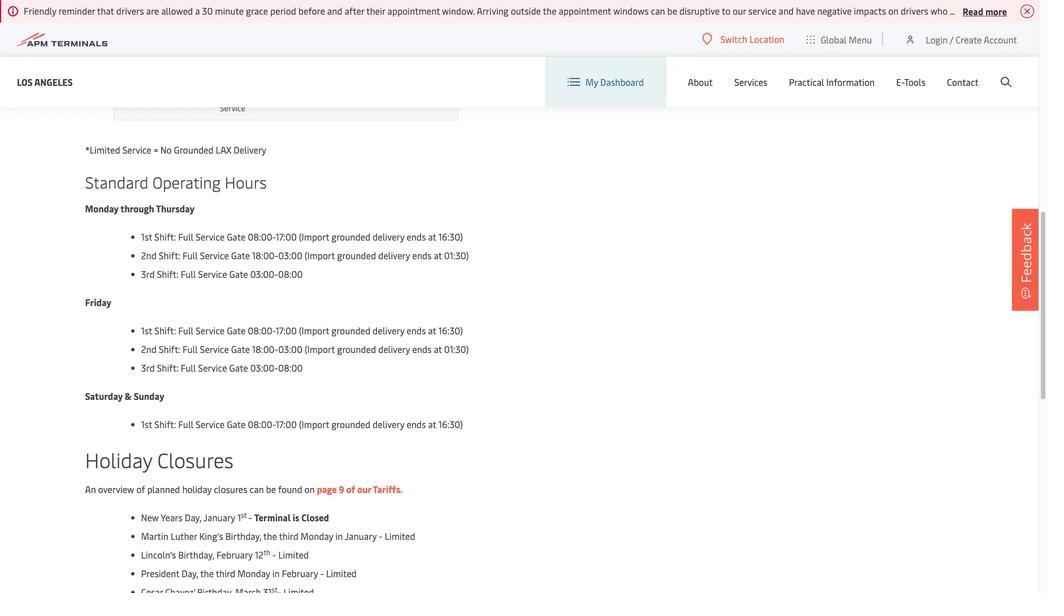 Task type: vqa. For each thing, say whether or not it's contained in the screenshot.
>
no



Task type: locate. For each thing, give the bounding box(es) containing it.
- inside lincoln's birthday, february 12 th - limited
[[272, 549, 276, 562]]

1 vertical spatial 08:00
[[278, 362, 303, 374]]

february down martin luther king's birthday, the third monday in january - limited
[[282, 568, 318, 580]]

1 vertical spatial 08:00-
[[248, 325, 276, 337]]

0 vertical spatial 17:00
[[276, 231, 297, 243]]

2 closed from the left
[[399, 97, 427, 108]]

2 and from the left
[[779, 5, 794, 17]]

on left page
[[305, 484, 315, 496]]

*limited service = no grounded lax delivery
[[85, 144, 266, 156]]

*limited inside 'open - *limited service'
[[230, 92, 260, 102]]

the down lincoln's birthday, february 12 th - limited
[[200, 568, 214, 580]]

january left 1
[[203, 512, 235, 524]]

1 vertical spatial in
[[272, 568, 280, 580]]

monday down standard
[[85, 202, 119, 215]]

3 16:30) from the top
[[439, 418, 463, 431]]

day, up luther
[[185, 512, 201, 524]]

2nd up the sunday
[[141, 343, 157, 356]]

time.
[[988, 5, 1008, 17]]

3 08:00- from the top
[[248, 418, 276, 431]]

1 3rd shift: full service gate 03:00-08:00 from the top
[[141, 268, 303, 281]]

0 horizontal spatial february
[[217, 549, 253, 562]]

1 horizontal spatial limited
[[326, 568, 357, 580]]

third down lincoln's birthday, february 12 th - limited
[[216, 568, 235, 580]]

0 vertical spatial 1st shift: full service gate 08:00-17:00 (import grounded delivery ends at 16:30)
[[141, 231, 463, 243]]

1 horizontal spatial our
[[733, 5, 746, 17]]

read more
[[963, 5, 1007, 17]]

who
[[931, 5, 948, 17]]

standard
[[85, 171, 149, 193]]

lax
[[216, 144, 232, 156]]

birthday, down luther
[[178, 549, 214, 562]]

2 vertical spatial monday
[[238, 568, 270, 580]]

0 vertical spatial 3rd
[[141, 268, 155, 281]]

1 vertical spatial monday
[[301, 530, 333, 543]]

2 vertical spatial 08:00-
[[248, 418, 276, 431]]

delivery
[[373, 231, 405, 243], [378, 249, 410, 262], [373, 325, 405, 337], [378, 343, 410, 356], [373, 418, 405, 431]]

january down page 9 of our tariffs. link at bottom left
[[345, 530, 377, 543]]

about
[[688, 76, 713, 88]]

30
[[202, 5, 213, 17]]

1
[[237, 512, 241, 524]]

1 horizontal spatial january
[[345, 530, 377, 543]]

disruptive
[[680, 5, 720, 17]]

monday down 12
[[238, 568, 270, 580]]

0 vertical spatial monday
[[85, 202, 119, 215]]

appointment right the "their" at top
[[388, 5, 440, 17]]

los angeles
[[17, 75, 73, 88]]

18:00-
[[252, 249, 278, 262], [252, 343, 278, 356]]

1 vertical spatial january
[[345, 530, 377, 543]]

1 horizontal spatial and
[[779, 5, 794, 17]]

0 vertical spatial 1st
[[141, 231, 152, 243]]

1 vertical spatial limited
[[278, 549, 309, 562]]

monday down closed
[[301, 530, 333, 543]]

and left have
[[779, 5, 794, 17]]

third down is
[[279, 530, 299, 543]]

1 vertical spatial february
[[282, 568, 318, 580]]

2 vertical spatial 1st shift: full service gate 08:00-17:00 (import grounded delivery ends at 16:30)
[[141, 418, 463, 431]]

1 drivers from the left
[[116, 5, 144, 17]]

can right closures
[[250, 484, 264, 496]]

0 vertical spatial our
[[733, 5, 746, 17]]

services
[[734, 76, 768, 88]]

2 vertical spatial 1st
[[141, 418, 152, 431]]

1 vertical spatial 1st
[[141, 325, 152, 337]]

1 vertical spatial 2nd
[[141, 343, 157, 356]]

our right to
[[733, 5, 746, 17]]

1 horizontal spatial th
[[1041, 5, 1047, 17]]

1 horizontal spatial monday
[[238, 568, 270, 580]]

2 horizontal spatial the
[[543, 5, 557, 17]]

switch
[[721, 33, 748, 45]]

0 vertical spatial 3rd shift: full service gate 03:00-08:00
[[141, 268, 303, 281]]

1 horizontal spatial drivers
[[901, 5, 929, 17]]

services button
[[734, 57, 768, 107]]

operating
[[153, 171, 221, 193]]

found
[[278, 484, 302, 496]]

0 vertical spatial *limited
[[230, 92, 260, 102]]

1 01:30) from the top
[[444, 249, 469, 262]]

grounded
[[332, 231, 371, 243], [337, 249, 376, 262], [332, 325, 371, 337], [337, 343, 376, 356], [332, 418, 371, 431]]

saturday & sunday
[[85, 390, 164, 403]]

th down martin luther king's birthday, the third monday in january - limited
[[264, 549, 270, 558]]

3 1st from the top
[[141, 418, 152, 431]]

tariffs.
[[373, 484, 403, 496]]

birthday, down 1
[[225, 530, 261, 543]]

february up president day, the third monday in february - limited
[[217, 549, 253, 562]]

drivers left are
[[116, 5, 144, 17]]

are
[[146, 5, 159, 17]]

the right outside
[[543, 5, 557, 17]]

0 horizontal spatial our
[[357, 484, 371, 496]]

0 horizontal spatial birthday,
[[178, 549, 214, 562]]

th right close alert 'image'
[[1041, 5, 1047, 17]]

1 vertical spatial 03:00-
[[250, 362, 278, 374]]

2 horizontal spatial on
[[976, 5, 986, 17]]

1 1st from the top
[[141, 231, 152, 243]]

1 horizontal spatial in
[[336, 530, 343, 543]]

0 vertical spatial 01:30)
[[444, 249, 469, 262]]

1 horizontal spatial the
[[263, 530, 277, 543]]

0 vertical spatial 18:00-
[[252, 249, 278, 262]]

0 vertical spatial 08:00-
[[248, 231, 276, 243]]

0 horizontal spatial and
[[327, 5, 342, 17]]

1 closed from the left
[[307, 97, 338, 108]]

15th
[[167, 97, 182, 108]]

delivery
[[234, 144, 266, 156]]

in down 9
[[336, 530, 343, 543]]

1 08:00 from the top
[[278, 268, 303, 281]]

0 vertical spatial 03:00
[[278, 249, 303, 262]]

e-tools
[[897, 76, 926, 88]]

friday
[[85, 296, 111, 309]]

- right 12
[[272, 549, 276, 562]]

01:30)
[[444, 249, 469, 262], [444, 343, 469, 356]]

practical information button
[[789, 57, 875, 107]]

1 vertical spatial can
[[250, 484, 264, 496]]

*limited up standard
[[85, 144, 120, 156]]

1 vertical spatial 01:30)
[[444, 343, 469, 356]]

0 horizontal spatial th
[[264, 549, 270, 558]]

1 horizontal spatial third
[[279, 530, 299, 543]]

0 vertical spatial can
[[651, 5, 665, 17]]

0 horizontal spatial monday
[[85, 202, 119, 215]]

closed
[[301, 512, 329, 524]]

1 vertical spatial birthday,
[[178, 549, 214, 562]]

1 horizontal spatial appointment
[[559, 5, 611, 17]]

2 appointment from the left
[[559, 5, 611, 17]]

th
[[1041, 5, 1047, 17], [264, 549, 270, 558]]

1 horizontal spatial on
[[889, 5, 899, 17]]

0 horizontal spatial closed
[[307, 97, 338, 108]]

2 vertical spatial 16:30)
[[439, 418, 463, 431]]

terminal
[[254, 512, 291, 524]]

0 vertical spatial 16:30)
[[439, 231, 463, 243]]

1 vertical spatial th
[[264, 549, 270, 558]]

shift:
[[154, 231, 176, 243], [159, 249, 180, 262], [157, 268, 179, 281], [154, 325, 176, 337], [159, 343, 180, 356], [157, 362, 179, 374], [154, 418, 176, 431]]

page 9 of our tariffs. link
[[317, 484, 403, 496]]

=
[[154, 144, 158, 156]]

can
[[651, 5, 665, 17], [250, 484, 264, 496]]

their
[[366, 5, 385, 17]]

1 16:30) from the top
[[439, 231, 463, 243]]

appointment
[[388, 5, 440, 17], [559, 5, 611, 17]]

1 horizontal spatial closed
[[399, 97, 427, 108]]

my
[[586, 76, 598, 88]]

monday
[[85, 202, 119, 215], [301, 530, 333, 543], [238, 568, 270, 580]]

1 appointment from the left
[[388, 5, 440, 17]]

0 vertical spatial the
[[543, 5, 557, 17]]

st
[[241, 511, 247, 520]]

1 vertical spatial 1st shift: full service gate 08:00-17:00 (import grounded delivery ends at 16:30)
[[141, 325, 463, 337]]

of right 9
[[346, 484, 355, 496]]

on left time. at the right top
[[976, 5, 986, 17]]

1 vertical spatial be
[[266, 484, 276, 496]]

0 vertical spatial third
[[279, 530, 299, 543]]

page
[[317, 484, 337, 496]]

1 horizontal spatial february
[[282, 568, 318, 580]]

through
[[120, 202, 154, 215]]

03:00
[[278, 249, 303, 262], [278, 343, 303, 356]]

be left found
[[266, 484, 276, 496]]

luther
[[171, 530, 197, 543]]

login
[[926, 33, 948, 46]]

be
[[667, 5, 677, 17], [266, 484, 276, 496]]

2 08:00- from the top
[[248, 325, 276, 337]]

0 vertical spatial in
[[336, 530, 343, 543]]

arriving
[[477, 5, 509, 17]]

2 18:00- from the top
[[252, 343, 278, 356]]

allowed
[[161, 5, 193, 17]]

03:00-
[[250, 268, 278, 281], [250, 362, 278, 374]]

2 03:00 from the top
[[278, 343, 303, 356]]

of left the planned in the left of the page
[[136, 484, 145, 496]]

1 vertical spatial 18:00-
[[252, 343, 278, 356]]

0 horizontal spatial january
[[203, 512, 235, 524]]

1 2nd shift: full service gate 18:00-03:00 (import grounded delivery ends at 01:30) from the top
[[141, 249, 469, 262]]

0 vertical spatial birthday,
[[225, 530, 261, 543]]

0 horizontal spatial appointment
[[388, 5, 440, 17]]

0 vertical spatial limited
[[385, 530, 415, 543]]

february
[[217, 549, 253, 562], [282, 568, 318, 580]]

2 vertical spatial 17:00
[[276, 418, 297, 431]]

0 vertical spatial february
[[217, 549, 253, 562]]

0 vertical spatial be
[[667, 5, 677, 17]]

limited
[[385, 530, 415, 543], [278, 549, 309, 562], [326, 568, 357, 580]]

0 horizontal spatial can
[[250, 484, 264, 496]]

1 vertical spatial third
[[216, 568, 235, 580]]

1 vertical spatial 2nd shift: full service gate 18:00-03:00 (import grounded delivery ends at 01:30)
[[141, 343, 469, 356]]

1 vertical spatial 3rd
[[141, 362, 155, 374]]

on right 'impacts'
[[889, 5, 899, 17]]

sunday
[[134, 390, 164, 403]]

our
[[733, 5, 746, 17], [357, 484, 371, 496]]

2nd down monday through thursday
[[141, 249, 157, 262]]

- right st
[[248, 512, 252, 524]]

can right windows
[[651, 5, 665, 17]]

our right 9
[[357, 484, 371, 496]]

service
[[749, 5, 777, 17]]

2 03:00- from the top
[[250, 362, 278, 374]]

16:30)
[[439, 231, 463, 243], [439, 325, 463, 337], [439, 418, 463, 431]]

minute
[[215, 5, 244, 17]]

in down martin luther king's birthday, the third monday in january - limited
[[272, 568, 280, 580]]

lincoln's birthday, february 12 th - limited
[[141, 549, 309, 562]]

0 horizontal spatial be
[[266, 484, 276, 496]]

appointment left windows
[[559, 5, 611, 17]]

the
[[543, 5, 557, 17], [263, 530, 277, 543], [200, 568, 214, 580]]

0 horizontal spatial the
[[200, 568, 214, 580]]

2 08:00 from the top
[[278, 362, 303, 374]]

ends
[[407, 231, 426, 243], [412, 249, 432, 262], [407, 325, 426, 337], [412, 343, 432, 356], [407, 418, 426, 431]]

0 vertical spatial 03:00-
[[250, 268, 278, 281]]

hours
[[225, 171, 267, 193]]

create
[[956, 33, 982, 46]]

monday through thursday
[[85, 202, 195, 215]]

1st
[[141, 231, 152, 243], [141, 325, 152, 337], [141, 418, 152, 431]]

drivers left 'who'
[[901, 5, 929, 17]]

1 2nd from the top
[[141, 249, 157, 262]]

an
[[85, 484, 96, 496]]

0 vertical spatial 2nd shift: full service gate 18:00-03:00 (import grounded delivery ends at 01:30)
[[141, 249, 469, 262]]

closed
[[307, 97, 338, 108], [399, 97, 427, 108]]

- right open
[[225, 92, 228, 102]]

17:00
[[276, 231, 297, 243], [276, 325, 297, 337], [276, 418, 297, 431]]

0 vertical spatial th
[[1041, 5, 1047, 17]]

0 horizontal spatial limited
[[278, 549, 309, 562]]

day, right president
[[182, 568, 198, 580]]

service
[[220, 103, 245, 114], [122, 144, 151, 156], [196, 231, 225, 243], [200, 249, 229, 262], [198, 268, 227, 281], [196, 325, 225, 337], [200, 343, 229, 356], [198, 362, 227, 374], [196, 418, 225, 431]]

0 vertical spatial january
[[203, 512, 235, 524]]

outside
[[511, 5, 541, 17]]

0 horizontal spatial of
[[136, 484, 145, 496]]

and left after
[[327, 5, 342, 17]]

- inside 'open - *limited service'
[[225, 92, 228, 102]]

2 of from the left
[[346, 484, 355, 496]]

1 vertical spatial 3rd shift: full service gate 03:00-08:00
[[141, 362, 303, 374]]

0 vertical spatial 08:00
[[278, 268, 303, 281]]

1 03:00 from the top
[[278, 249, 303, 262]]

1 vertical spatial 17:00
[[276, 325, 297, 337]]

be left "disruptive"
[[667, 5, 677, 17]]

the down 'terminal'
[[263, 530, 277, 543]]

08:00-
[[248, 231, 276, 243], [248, 325, 276, 337], [248, 418, 276, 431]]

october
[[137, 97, 165, 108]]

2 horizontal spatial monday
[[301, 530, 333, 543]]

january
[[203, 512, 235, 524], [345, 530, 377, 543]]

0 horizontal spatial drivers
[[116, 5, 144, 17]]

practical information
[[789, 76, 875, 88]]

thursday
[[156, 202, 195, 215]]

gate
[[227, 231, 246, 243], [231, 249, 250, 262], [229, 268, 248, 281], [227, 325, 246, 337], [231, 343, 250, 356], [229, 362, 248, 374], [227, 418, 246, 431]]

0 vertical spatial 2nd
[[141, 249, 157, 262]]

*limited right open
[[230, 92, 260, 102]]

login / create account link
[[905, 23, 1017, 56]]

1 horizontal spatial of
[[346, 484, 355, 496]]

0 horizontal spatial *limited
[[85, 144, 120, 156]]

1 vertical spatial 03:00
[[278, 343, 303, 356]]

- inside new years day, january 1 st - terminal is closed
[[248, 512, 252, 524]]

08:00
[[278, 268, 303, 281], [278, 362, 303, 374]]



Task type: describe. For each thing, give the bounding box(es) containing it.
information
[[827, 76, 875, 88]]

more
[[986, 5, 1007, 17]]

grounded
[[174, 144, 214, 156]]

lincoln's
[[141, 549, 176, 562]]

feedback
[[1017, 223, 1035, 283]]

president day, the third monday in february - limited
[[141, 568, 357, 580]]

location
[[750, 33, 785, 45]]

open
[[205, 92, 223, 102]]

that
[[97, 5, 114, 17]]

service inside 'open - *limited service'
[[220, 103, 245, 114]]

holiday closures
[[85, 446, 234, 474]]

1 17:00 from the top
[[276, 231, 297, 243]]

king's
[[199, 530, 223, 543]]

2 1st shift: full service gate 08:00-17:00 (import grounded delivery ends at 16:30) from the top
[[141, 325, 463, 337]]

1 horizontal spatial birthday,
[[225, 530, 261, 543]]

have
[[796, 5, 815, 17]]

2 drivers from the left
[[901, 5, 929, 17]]

birthday, inside lincoln's birthday, february 12 th - limited
[[178, 549, 214, 562]]

to
[[722, 5, 731, 17]]

my dashboard button
[[568, 57, 644, 107]]

- down closed
[[320, 568, 324, 580]]

2 vertical spatial limited
[[326, 568, 357, 580]]

global menu button
[[796, 22, 884, 56]]

12
[[255, 549, 264, 562]]

1 horizontal spatial can
[[651, 5, 665, 17]]

planned
[[147, 484, 180, 496]]

1 of from the left
[[136, 484, 145, 496]]

1 3rd from the top
[[141, 268, 155, 281]]

january inside new years day, january 1 st - terminal is closed
[[203, 512, 235, 524]]

friendly
[[24, 5, 56, 17]]

e-
[[897, 76, 905, 88]]

standard operating hours
[[85, 171, 267, 193]]

1 horizontal spatial be
[[667, 5, 677, 17]]

martin
[[141, 530, 168, 543]]

0 horizontal spatial in
[[272, 568, 280, 580]]

global menu
[[821, 33, 872, 46]]

friendly reminder that drivers are allowed a 30 minute grace period before and after their appointment window. arriving outside the appointment windows can be disruptive to our service and have negative impacts on drivers who arrive on time. drivers th
[[24, 5, 1047, 17]]

1 vertical spatial *limited
[[85, 144, 120, 156]]

los
[[17, 75, 33, 88]]

window.
[[442, 5, 475, 17]]

contact button
[[947, 57, 979, 107]]

before
[[298, 5, 325, 17]]

2 3rd from the top
[[141, 362, 155, 374]]

account
[[984, 33, 1017, 46]]

is
[[293, 512, 299, 524]]

1 and from the left
[[327, 5, 342, 17]]

close alert image
[[1021, 5, 1034, 18]]

day, inside new years day, january 1 st - terminal is closed
[[185, 512, 201, 524]]

president
[[141, 568, 179, 580]]

overview
[[98, 484, 134, 496]]

dashboard
[[600, 76, 644, 88]]

1 18:00- from the top
[[252, 249, 278, 262]]

holiday
[[85, 446, 152, 474]]

negative
[[817, 5, 852, 17]]

tools
[[905, 76, 926, 88]]

switch location button
[[703, 33, 785, 45]]

9
[[339, 484, 344, 496]]

an overview of planned holiday closures can be found on page 9 of our tariffs.
[[85, 484, 403, 496]]

3 17:00 from the top
[[276, 418, 297, 431]]

martin luther king's birthday, the third monday in january - limited
[[141, 530, 415, 543]]

2 horizontal spatial limited
[[385, 530, 415, 543]]

no
[[160, 144, 172, 156]]

th inside lincoln's birthday, february 12 th - limited
[[264, 549, 270, 558]]

new
[[141, 512, 159, 524]]

feedback button
[[1012, 209, 1041, 311]]

open - *limited service
[[205, 92, 260, 114]]

1 08:00- from the top
[[248, 231, 276, 243]]

new years day, january 1 st - terminal is closed
[[141, 511, 329, 524]]

sun.
[[120, 97, 135, 108]]

1 1st shift: full service gate 08:00-17:00 (import grounded delivery ends at 16:30) from the top
[[141, 231, 463, 243]]

impacts
[[854, 5, 886, 17]]

holiday
[[182, 484, 212, 496]]

2 16:30) from the top
[[439, 325, 463, 337]]

2 3rd shift: full service gate 03:00-08:00 from the top
[[141, 362, 303, 374]]

2 01:30) from the top
[[444, 343, 469, 356]]

0 horizontal spatial on
[[305, 484, 315, 496]]

2 2nd from the top
[[141, 343, 157, 356]]

closures
[[214, 484, 247, 496]]

/
[[950, 33, 954, 46]]

2 2nd shift: full service gate 18:00-03:00 (import grounded delivery ends at 01:30) from the top
[[141, 343, 469, 356]]

my dashboard
[[586, 76, 644, 88]]

1 vertical spatial day,
[[182, 568, 198, 580]]

2 vertical spatial the
[[200, 568, 214, 580]]

arrive
[[950, 5, 973, 17]]

reminder
[[59, 5, 95, 17]]

&
[[125, 390, 132, 403]]

2 1st from the top
[[141, 325, 152, 337]]

e-tools button
[[897, 57, 926, 107]]

los angeles link
[[17, 75, 73, 89]]

february inside lincoln's birthday, february 12 th - limited
[[217, 549, 253, 562]]

sun. october 15th
[[120, 97, 182, 108]]

limited inside lincoln's birthday, february 12 th - limited
[[278, 549, 309, 562]]

windows
[[613, 5, 649, 17]]

angeles
[[34, 75, 73, 88]]

years
[[161, 512, 183, 524]]

3 1st shift: full service gate 08:00-17:00 (import grounded delivery ends at 16:30) from the top
[[141, 418, 463, 431]]

- down tariffs.
[[379, 530, 383, 543]]

login / create account
[[926, 33, 1017, 46]]

1 vertical spatial the
[[263, 530, 277, 543]]

0 horizontal spatial third
[[216, 568, 235, 580]]

closures
[[157, 446, 234, 474]]

about button
[[688, 57, 713, 107]]

switch location
[[721, 33, 785, 45]]

1 vertical spatial our
[[357, 484, 371, 496]]

2 17:00 from the top
[[276, 325, 297, 337]]

after
[[345, 5, 364, 17]]

global
[[821, 33, 847, 46]]

read
[[963, 5, 984, 17]]

1 03:00- from the top
[[250, 268, 278, 281]]



